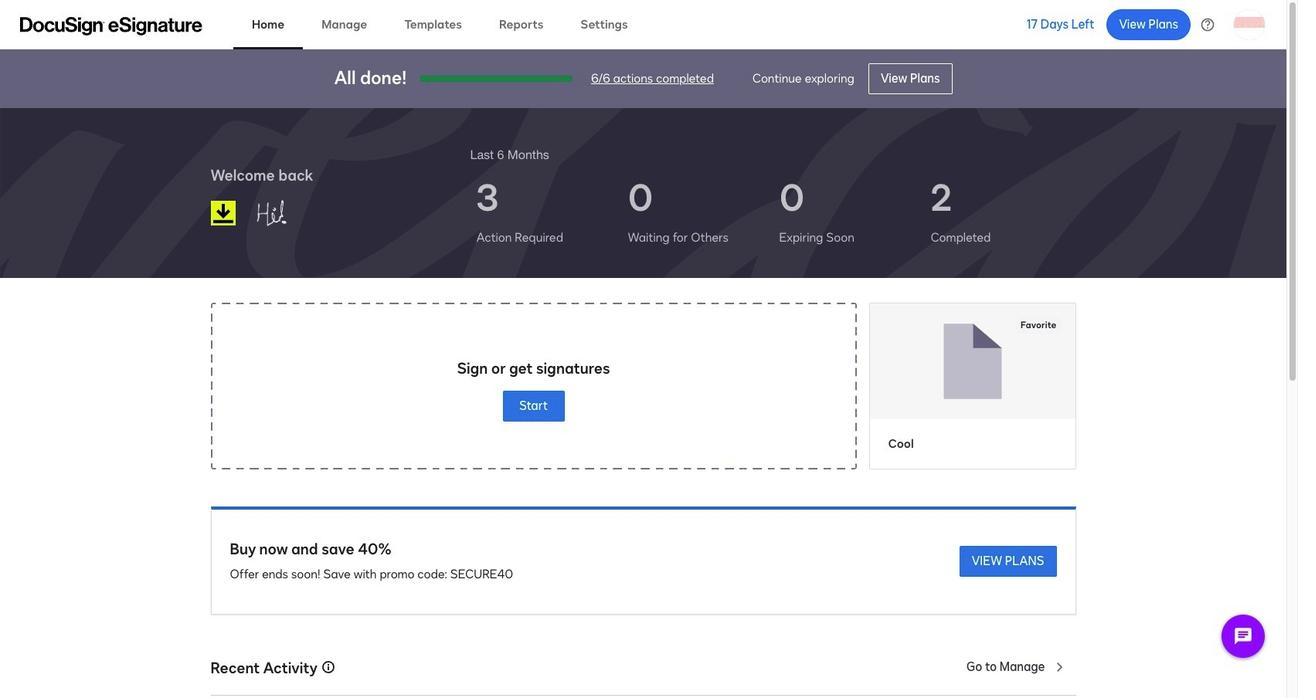 Task type: vqa. For each thing, say whether or not it's contained in the screenshot.
DocuSign eSignature Image
yes



Task type: locate. For each thing, give the bounding box(es) containing it.
heading
[[470, 145, 549, 164]]

docusign esignature image
[[20, 17, 202, 35]]

generic name image
[[248, 193, 329, 233]]

list
[[470, 164, 1076, 260]]



Task type: describe. For each thing, give the bounding box(es) containing it.
your uploaded profile image image
[[1234, 9, 1265, 40]]

docusignlogo image
[[211, 201, 235, 226]]

use cool image
[[870, 304, 1075, 419]]



